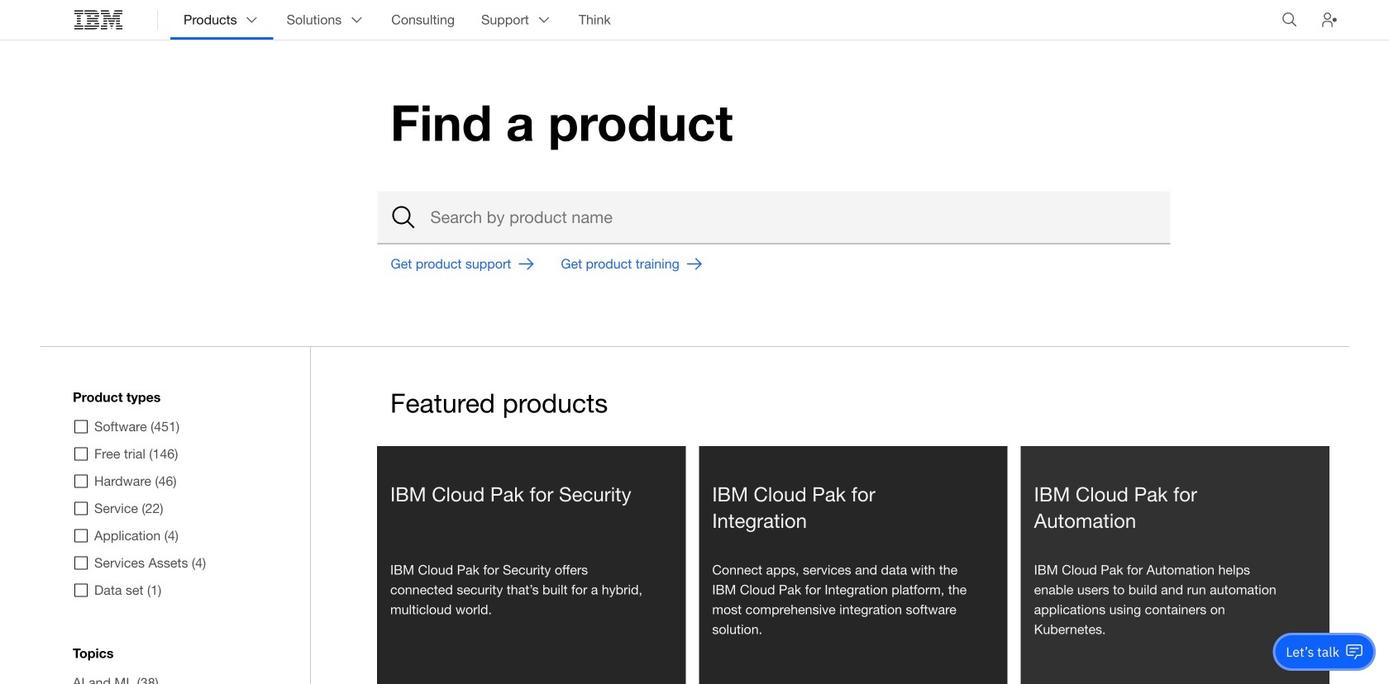Task type: locate. For each thing, give the bounding box(es) containing it.
search element
[[377, 192, 1171, 245]]

Search text field
[[377, 192, 1171, 245]]



Task type: vqa. For each thing, say whether or not it's contained in the screenshot.
Search text field
yes



Task type: describe. For each thing, give the bounding box(es) containing it.
let's talk element
[[1286, 643, 1340, 662]]



